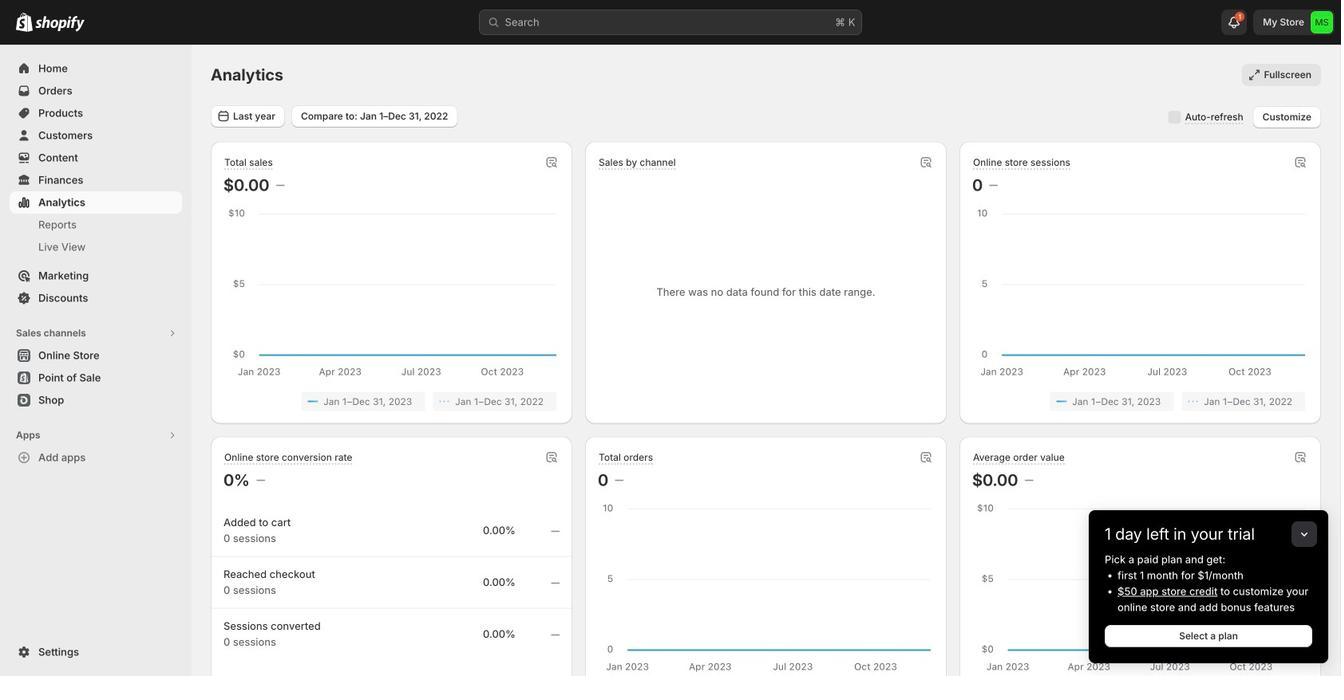 Task type: vqa. For each thing, say whether or not it's contained in the screenshot.
right the Shopify image
yes



Task type: describe. For each thing, give the bounding box(es) containing it.
shopify image
[[16, 13, 33, 32]]

2 list from the left
[[976, 392, 1305, 412]]



Task type: locate. For each thing, give the bounding box(es) containing it.
1 list from the left
[[227, 392, 556, 412]]

0 horizontal spatial list
[[227, 392, 556, 412]]

shopify image
[[35, 16, 85, 32]]

my store image
[[1311, 11, 1333, 34]]

1 horizontal spatial list
[[976, 392, 1305, 412]]

list
[[227, 392, 556, 412], [976, 392, 1305, 412]]



